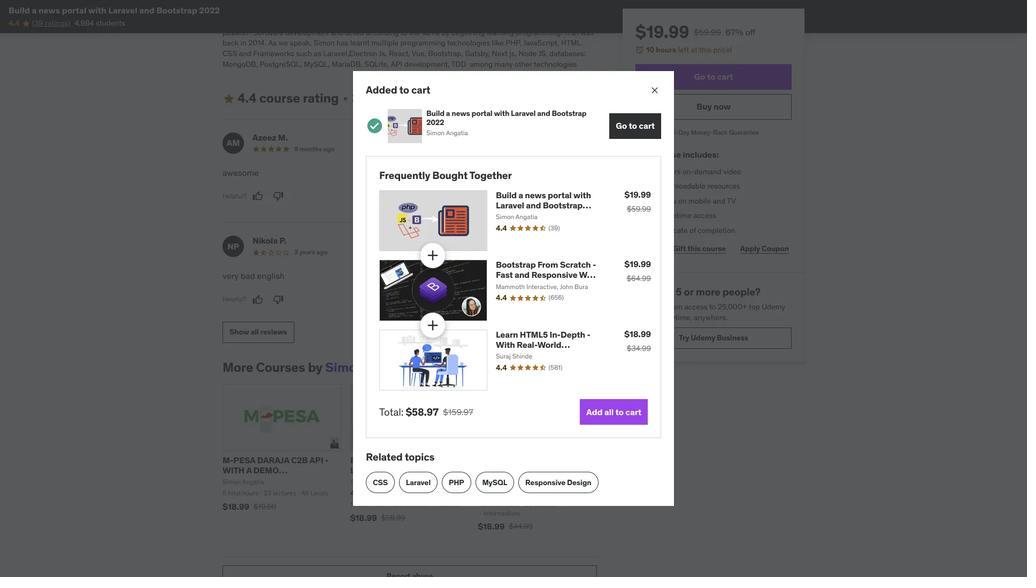 Task type: locate. For each thing, give the bounding box(es) containing it.
1 horizontal spatial levels
[[441, 501, 459, 509]]

js,
[[538, 49, 548, 58]]

1 vertical spatial access
[[685, 302, 708, 312]]

5 total hours
[[223, 490, 258, 498]]

design
[[567, 478, 592, 488]]

kee
[[448, 236, 464, 246]]

years inside the 'simon is  both a college trained and self-taught full stack software developer, programming tutor and mentor. he has more than 4 years experience in programming, having began programming while at the university. he went to university to study bachelor of commerce and its when he was still in campus that he learn't about his passion- software development and acted according to the same by beginning learning programming. that was back in 2014. as we speak, simon has learnt multiple programming technologies like php, javascript, html, css and frameworks such as laravel,electron js, react, vue, bootstrap, gatsby, next js, node js, databases: mongodb, postgresql, mysql, mariadb, sqlite, api development, tdd  among many other technologies'
[[290, 7, 307, 16]]

more down both
[[248, 7, 265, 16]]

all for reviews
[[251, 328, 259, 337]]

to inside 'button'
[[616, 407, 624, 418]]

php link
[[442, 472, 471, 494]]

in right still
[[471, 17, 477, 27]]

next
[[492, 49, 508, 58]]

$18.99 for $18.99 $44.99
[[478, 522, 505, 533]]

total up intermediate
[[488, 501, 501, 509]]

to
[[241, 17, 247, 27], [283, 17, 290, 27], [401, 28, 408, 37], [707, 71, 716, 82], [399, 83, 409, 96], [629, 121, 637, 131], [709, 302, 716, 312], [616, 407, 624, 418]]

1 vertical spatial technologies
[[534, 59, 577, 69]]

mentor.
[[563, 0, 589, 6]]

all right 23 lectures at bottom
[[302, 490, 309, 498]]

of up acted
[[343, 17, 349, 27]]

technologies down databases:
[[534, 59, 577, 69]]

he down mentor.
[[574, 7, 583, 16]]

laravel left &
[[515, 465, 544, 476]]

0 vertical spatial in
[[348, 7, 354, 16]]

1 horizontal spatial news
[[452, 109, 470, 118]]

css up the 12 total hours
[[373, 478, 388, 488]]

1 vertical spatial $59.99
[[627, 204, 651, 214]]

bootstrap inside build a news portal with laravel and bootstrap 2022 simon angatia
[[552, 109, 587, 118]]

0 horizontal spatial api
[[310, 455, 323, 466]]

bootstrap inside bootstrap from scratch - fast and responsive web development
[[496, 260, 536, 270]]

$19.99 for $19.99 $59.99 67% off
[[636, 21, 689, 43]]

4.4 left (39
[[9, 18, 20, 28]]

4 downloadable resources
[[653, 181, 740, 191]]

xsmall image
[[341, 94, 350, 103], [636, 181, 644, 192], [636, 196, 644, 207], [636, 211, 644, 221]]

am
[[227, 138, 240, 148]]

by inside the 'simon is  both a college trained and self-taught full stack software developer, programming tutor and mentor. he has more than 4 years experience in programming, having began programming while at the university. he went to university to study bachelor of commerce and its when he was still in campus that he learn't about his passion- software development and acted according to the same by beginning learning programming. that was back in 2014. as we speak, simon has learnt multiple programming technologies like php, javascript, html, css and frameworks such as laravel,electron js, react, vue, bootstrap, gatsby, next js, node js, databases: mongodb, postgresql, mysql, mariadb, sqlite, api development, tdd  among many other technologies'
[[442, 28, 450, 37]]

$59.99 down 62
[[381, 513, 405, 523]]

2 horizontal spatial lectures
[[534, 501, 557, 509]]

simon inside build  developer's blog with laravel 9 and bootstrap 2022 simon angatia
[[350, 478, 369, 486]]

4.4 for bootstrap
[[496, 293, 507, 303]]

simon angatia for frequently bought together
[[496, 213, 538, 221]]

bootstrap inside build  developer's blog with laravel 9 and bootstrap 2022 simon angatia
[[404, 465, 444, 476]]

ago for m.
[[323, 145, 335, 153]]

app
[[478, 465, 494, 476]]

simon angatia up 5 total hours on the bottom of the page
[[223, 478, 264, 486]]

simon angatia for more courses by
[[223, 478, 264, 486]]

1 vertical spatial udemy
[[691, 333, 715, 343]]

hours up $18.99 $59.99
[[373, 501, 389, 509]]

news inside build a news portal with laravel and bootstrap 2022 simon angatia
[[452, 109, 470, 118]]

angatia up the '4.5 total hours'
[[498, 478, 520, 486]]

total for build  developer's blog with laravel 9 and bootstrap 2022
[[358, 501, 371, 509]]

levels left 4.3
[[310, 490, 329, 498]]

0 vertical spatial of
[[343, 17, 349, 27]]

2022 up php
[[446, 465, 466, 476]]

to left study
[[283, 17, 290, 27]]

all levels down php link
[[432, 501, 459, 509]]

experience
[[309, 7, 346, 16]]

all
[[302, 490, 309, 498], [432, 501, 439, 509]]

0 horizontal spatial levels
[[310, 490, 329, 498]]

this right gift
[[688, 244, 701, 254]]

he right that
[[522, 17, 530, 27]]

a right app
[[501, 455, 505, 466]]

0 vertical spatial api
[[391, 59, 402, 69]]

udemy right try
[[691, 333, 715, 343]]

bootstrap from scratch - fast and responsive web development link
[[496, 260, 597, 291]]

0 vertical spatial go
[[694, 71, 705, 82]]

1 vertical spatial news
[[452, 109, 470, 118]]

he up went
[[223, 7, 232, 16]]

yong
[[465, 236, 485, 246]]

angatia left "a."
[[446, 129, 468, 137]]

resources
[[707, 181, 740, 191]]

0 horizontal spatial go
[[616, 121, 627, 131]]

0 vertical spatial responsive
[[532, 270, 578, 281]]

a up muazam a. ma
[[446, 109, 450, 118]]

react,
[[389, 49, 410, 58]]

css down back
[[223, 49, 237, 58]]

0 vertical spatial css
[[223, 49, 237, 58]]

4 reviews element
[[403, 490, 410, 499]]

gift this course link
[[670, 238, 729, 260]]

portal up (39)
[[548, 190, 572, 200]]

fast
[[496, 270, 513, 281]]

show all reviews
[[230, 328, 287, 337]]

2 vertical spatial $59.99
[[381, 513, 405, 523]]

1 horizontal spatial all
[[604, 407, 614, 418]]

with
[[223, 465, 245, 476]]

1 vertical spatial all
[[604, 407, 614, 418]]

access
[[653, 196, 677, 206]]

$19.99 up 10
[[636, 21, 689, 43]]

angatia up the 12 total hours
[[370, 478, 392, 486]]

0 vertical spatial 5
[[676, 285, 682, 298]]

2022 up ma
[[426, 118, 444, 127]]

0 horizontal spatial at
[[517, 7, 524, 16]]

course down postgresql,
[[259, 90, 300, 107]]

build a news portal with laravel and bootstrap 2022 link
[[496, 190, 591, 221]]

1 horizontal spatial 5
[[676, 285, 682, 298]]

all right show on the bottom of the page
[[251, 328, 259, 337]]

1 vertical spatial build a news portal with laravel and bootstrap 2022
[[496, 190, 591, 221]]

2 vertical spatial in
[[241, 38, 247, 48]]

that
[[507, 17, 520, 27]]

levels for 62 lectures
[[441, 501, 459, 509]]

api down react, in the left top of the page
[[391, 59, 402, 69]]

xsmall image left lifetime
[[636, 211, 644, 221]]

build inside build  developer's blog with laravel 9 and bootstrap 2022 simon angatia
[[350, 455, 371, 466]]

5 left or
[[676, 285, 682, 298]]

$59.99 up price!
[[694, 27, 721, 37]]

medium image
[[223, 92, 235, 105]]

build a news portal with laravel and bootstrap 2022 up (39)
[[496, 190, 591, 221]]

of down full lifetime access
[[690, 226, 696, 235]]

very bad english
[[223, 271, 285, 282]]

1 horizontal spatial 4
[[653, 181, 657, 191]]

lectures right "23" on the left of the page
[[273, 490, 296, 498]]

more right or
[[696, 285, 721, 298]]

examples
[[496, 350, 535, 361]]

all for to
[[604, 407, 614, 418]]

access inside training 5 or more people? get your team access to 25,000+ top udemy courses anytime, anywhere.
[[685, 302, 708, 312]]

0 horizontal spatial udemy
[[691, 333, 715, 343]]

angatia up total: in the bottom left of the page
[[367, 359, 413, 376]]

simon
[[223, 0, 244, 6], [314, 38, 335, 48], [426, 129, 445, 137], [496, 213, 514, 221], [325, 359, 364, 376], [223, 478, 241, 486], [350, 478, 369, 486], [478, 478, 496, 486]]

programming down developer,
[[451, 7, 496, 16]]

1 horizontal spatial $59.99
[[627, 204, 651, 214]]

at
[[517, 7, 524, 16], [691, 45, 698, 55]]

tutor
[[531, 0, 547, 6]]

helpful? for good!
[[418, 296, 442, 304]]

2 horizontal spatial portal
[[548, 190, 572, 200]]

ago right the months
[[323, 145, 335, 153]]

bootstrap inside the build a news portal with laravel and bootstrap 2022
[[543, 200, 583, 211]]

4.4 down mammoth
[[496, 293, 507, 303]]

azeez m.
[[253, 132, 288, 143]]

0 vertical spatial by
[[442, 28, 450, 37]]

course down completion
[[702, 244, 726, 254]]

mysql,
[[304, 59, 330, 69]]

course for 4.4
[[259, 90, 300, 107]]

1 horizontal spatial build a news portal with laravel and bootstrap 2022
[[496, 190, 591, 221]]

1 vertical spatial api
[[310, 455, 323, 466]]

0 vertical spatial all
[[251, 328, 259, 337]]

than
[[267, 7, 282, 16]]

0 vertical spatial -
[[593, 260, 596, 270]]

ratings)
[[45, 18, 70, 28]]

a up (39
[[32, 5, 37, 16]]

0 vertical spatial full
[[382, 0, 394, 6]]

1 vertical spatial more
[[696, 285, 721, 298]]

go inside added to cart dialog
[[616, 121, 627, 131]]

xsmall image left 'access' on the top
[[636, 196, 644, 207]]

responsive down &
[[525, 478, 566, 488]]

access down or
[[685, 302, 708, 312]]

-
[[593, 260, 596, 270], [587, 329, 591, 340], [325, 455, 329, 466]]

kee yong w.
[[448, 236, 497, 246]]

1 vertical spatial full
[[653, 211, 665, 221]]

hours up intermediate
[[503, 501, 519, 509]]

go to cart button down price!
[[636, 64, 792, 90]]

according
[[366, 28, 399, 37]]

in down passion-
[[241, 38, 247, 48]]

with inside build a hotspot management app with laravel & router os api
[[496, 465, 514, 476]]

0 horizontal spatial all
[[302, 490, 309, 498]]

web
[[579, 270, 597, 281]]

2 vertical spatial news
[[525, 190, 546, 200]]

2 awesome from the left
[[418, 167, 455, 178]]

courses
[[256, 359, 305, 376]]

4 down college
[[283, 7, 288, 16]]

the
[[526, 7, 537, 16], [409, 28, 420, 37]]

2 horizontal spatial -
[[593, 260, 596, 270]]

development
[[496, 280, 549, 291]]

2 horizontal spatial course
[[702, 244, 726, 254]]

api right c2b at the left of the page
[[310, 455, 323, 466]]

a
[[246, 465, 252, 476]]

9 months ago
[[294, 145, 335, 153]]

by right same
[[442, 28, 450, 37]]

0 vertical spatial go to cart
[[694, 71, 733, 82]]

added to cart dialog
[[353, 71, 674, 507]]

at up that
[[517, 7, 524, 16]]

laravel up students
[[108, 5, 137, 16]]

lectures down 15 reviews element at the right bottom of page
[[534, 501, 557, 509]]

0 horizontal spatial all
[[251, 328, 259, 337]]

commerce
[[351, 17, 387, 27]]

angatia inside build a news portal with laravel and bootstrap 2022 simon angatia
[[446, 129, 468, 137]]

0 vertical spatial 4
[[283, 7, 288, 16]]

business
[[717, 333, 749, 343]]

a up than
[[272, 0, 276, 6]]

9 left the months
[[294, 145, 298, 153]]

like
[[492, 38, 504, 48]]

was down his
[[581, 28, 594, 37]]

0 horizontal spatial he
[[432, 17, 441, 27]]

1 vertical spatial levels
[[441, 501, 459, 509]]

$18.99 for $18.99 $19.99
[[223, 502, 249, 512]]

access
[[693, 211, 717, 221], [685, 302, 708, 312]]

c2b
[[291, 455, 308, 466]]

at inside the 'simon is  both a college trained and self-taught full stack software developer, programming tutor and mentor. he has more than 4 years experience in programming, having began programming while at the university. he went to university to study bachelor of commerce and its when he was still in campus that he learn't about his passion- software development and acted according to the same by beginning learning programming. that was back in 2014. as we speak, simon has learnt multiple programming technologies like php, javascript, html, css and frameworks such as laravel,electron js, react, vue, bootstrap, gatsby, next js, node js, databases: mongodb, postgresql, mysql, mariadb, sqlite, api development, tdd  among many other technologies'
[[517, 7, 524, 16]]

cart down price!
[[717, 71, 733, 82]]

(39)
[[549, 224, 560, 232]]

to inside training 5 or more people? get your team access to 25,000+ top udemy courses anytime, anywhere.
[[709, 302, 716, 312]]

awesome up mark review by muazam a. as helpful image
[[418, 167, 455, 178]]

1 awesome from the left
[[223, 167, 259, 178]]

0 horizontal spatial more
[[248, 7, 265, 16]]

awesome
[[223, 167, 259, 178], [418, 167, 455, 178]]

that
[[564, 28, 579, 37]]

all right 62 lectures
[[432, 501, 439, 509]]

build a news portal with laravel and bootstrap 2022 simon angatia
[[426, 109, 587, 137]]

1 vertical spatial go
[[616, 121, 627, 131]]

go down 10 hours left at this price!
[[694, 71, 705, 82]]

the down tutor
[[526, 7, 537, 16]]

$59.99 inside '$19.99 $59.99'
[[627, 204, 651, 214]]

and inside build  developer's blog with laravel 9 and bootstrap 2022 simon angatia
[[387, 465, 402, 476]]

2022 left both
[[199, 5, 220, 16]]

at right left
[[691, 45, 698, 55]]

5 down with
[[223, 490, 226, 498]]

mark review by nikola p. as helpful image
[[252, 295, 263, 305]]

close modal image
[[650, 85, 660, 96]]

0 horizontal spatial 9
[[294, 145, 298, 153]]

years right 2
[[299, 248, 315, 256]]

2 horizontal spatial in
[[471, 17, 477, 27]]

1 horizontal spatial has
[[337, 38, 349, 48]]

1 horizontal spatial total
[[358, 501, 371, 509]]

total right 12
[[358, 501, 371, 509]]

$18.99 for $18.99 $34.99
[[624, 329, 651, 340]]

1 vertical spatial 9
[[380, 465, 386, 476]]

frequently
[[379, 169, 430, 182]]

0 horizontal spatial build a news portal with laravel and bootstrap 2022
[[9, 5, 220, 16]]

lectures down 4 reviews element
[[403, 501, 427, 509]]

4.5
[[478, 501, 487, 509]]

0 vertical spatial $59.99
[[694, 27, 721, 37]]

0 horizontal spatial css
[[223, 49, 237, 58]]

course for this
[[654, 149, 681, 160]]

more courses by simon angatia
[[223, 359, 413, 376]]

taught
[[358, 0, 380, 6]]

build inside build a hotspot management app with laravel & router os api
[[478, 455, 499, 466]]

hotspot
[[507, 455, 539, 466]]

programming up while
[[484, 0, 529, 6]]

as
[[314, 49, 321, 58]]

was left still
[[443, 17, 456, 27]]

a inside build a news portal with laravel and bootstrap 2022 simon angatia
[[446, 109, 450, 118]]

$59.99 inside $19.99 $59.99 67% off
[[694, 27, 721, 37]]

css inside the 'simon is  both a college trained and self-taught full stack software developer, programming tutor and mentor. he has more than 4 years experience in programming, having began programming while at the university. he went to university to study bachelor of commerce and its when he was still in campus that he learn't about his passion- software development and acted according to the same by beginning learning programming. that was back in 2014. as we speak, simon has learnt multiple programming technologies like php, javascript, html, css and frameworks such as laravel,electron js, react, vue, bootstrap, gatsby, next js, node js, databases: mongodb, postgresql, mysql, mariadb, sqlite, api development, tdd  among many other technologies'
[[223, 49, 237, 58]]

1 vertical spatial 4
[[653, 181, 657, 191]]

full down 'access' on the top
[[653, 211, 665, 221]]

0 horizontal spatial total
[[228, 490, 241, 498]]

money-
[[691, 128, 713, 136]]

9 down related
[[380, 465, 386, 476]]

$18.99 down the 12 total hours
[[350, 513, 377, 524]]

2 horizontal spatial total
[[488, 501, 501, 509]]

all inside show all reviews button
[[251, 328, 259, 337]]

bought
[[433, 169, 468, 182]]

helpful? left mark review by nikola p. as helpful icon at the bottom left of the page
[[223, 296, 246, 304]]

mysql
[[482, 478, 507, 488]]

cart left 30-
[[639, 121, 655, 131]]

2 horizontal spatial api
[[478, 476, 492, 486]]

all levels
[[302, 490, 329, 498], [432, 501, 459, 509]]

angatia down the a
[[242, 478, 264, 486]]

1 vertical spatial ago
[[317, 248, 328, 256]]

$59.99 inside $18.99 $59.99
[[381, 513, 405, 523]]

portal inside build a news portal with laravel and bootstrap 2022 simon angatia
[[472, 109, 493, 118]]

laravel,electron
[[323, 49, 377, 58]]

angatia inside build  developer's blog with laravel 9 and bootstrap 2022 simon angatia
[[370, 478, 392, 486]]

added
[[366, 83, 397, 96]]

api inside the 'simon is  both a college trained and self-taught full stack software developer, programming tutor and mentor. he has more than 4 years experience in programming, having began programming while at the university. he went to university to study bachelor of commerce and its when he was still in campus that he learn't about his passion- software development and acted according to the same by beginning learning programming. that was back in 2014. as we speak, simon has learnt multiple programming technologies like php, javascript, html, css and frameworks such as laravel,electron js, react, vue, bootstrap, gatsby, next js, node js, databases: mongodb, postgresql, mysql, mariadb, sqlite, api development, tdd  among many other technologies'
[[391, 59, 402, 69]]

1 horizontal spatial course
[[654, 149, 681, 160]]

0 vertical spatial levels
[[310, 490, 329, 498]]

very
[[223, 271, 239, 282]]

1 vertical spatial css
[[373, 478, 388, 488]]

1 horizontal spatial by
[[442, 28, 450, 37]]

udemy right top
[[762, 302, 786, 312]]

1 vertical spatial all
[[432, 501, 439, 509]]

0 horizontal spatial technologies
[[447, 38, 490, 48]]

15 reviews element
[[530, 490, 540, 499]]

1 horizontal spatial in
[[348, 7, 354, 16]]

lectures inside 36 lectures intermediate
[[534, 501, 557, 509]]

responsive design
[[525, 478, 592, 488]]

demo
[[253, 465, 279, 476]]

depth
[[561, 329, 585, 340]]

656 reviews element
[[549, 294, 564, 303]]

css inside css link
[[373, 478, 388, 488]]

technologies down beginning
[[447, 38, 490, 48]]

demand
[[694, 167, 722, 176]]

1 horizontal spatial he
[[574, 7, 583, 16]]

1 vertical spatial -
[[587, 329, 591, 340]]

0 vertical spatial 9
[[294, 145, 298, 153]]

trained
[[304, 0, 327, 6]]

related topics
[[366, 451, 435, 464]]

full inside the 'simon is  both a college trained and self-taught full stack software developer, programming tutor and mentor. he has more than 4 years experience in programming, having began programming while at the university. he went to university to study bachelor of commerce and its when he was still in campus that he learn't about his passion- software development and acted according to the same by beginning learning programming. that was back in 2014. as we speak, simon has learnt multiple programming technologies like php, javascript, html, css and frameworks such as laravel,electron js, react, vue, bootstrap, gatsby, next js, node js, databases: mongodb, postgresql, mysql, mariadb, sqlite, api development, tdd  among many other technologies'
[[382, 0, 394, 6]]

build a news portal with laravel and bootstrap 2022 image
[[388, 109, 422, 143]]

$19.99
[[636, 21, 689, 43], [625, 189, 651, 200], [625, 259, 651, 270], [254, 502, 276, 512]]

helpful? left mark review by azeez m. as helpful 'icon'
[[223, 192, 246, 200]]

1 horizontal spatial awesome
[[418, 167, 455, 178]]

1 vertical spatial all levels
[[432, 501, 459, 509]]

1 vertical spatial course
[[654, 149, 681, 160]]

he down began
[[432, 17, 441, 27]]

2 vertical spatial api
[[478, 476, 492, 486]]

all levels for 62 lectures
[[432, 501, 459, 509]]

23
[[264, 490, 271, 498]]

4.4 down suraj
[[496, 363, 507, 373]]

simon angatia up 'w.'
[[496, 213, 538, 221]]

angatia down it...
[[516, 213, 538, 221]]

1 horizontal spatial css
[[373, 478, 388, 488]]

1 vertical spatial this
[[688, 244, 701, 254]]

to up this
[[629, 121, 637, 131]]

1 horizontal spatial at
[[691, 45, 698, 55]]

1 vertical spatial was
[[581, 28, 594, 37]]

this left price!
[[699, 45, 712, 55]]

0 vertical spatial course
[[259, 90, 300, 107]]

news
[[38, 5, 60, 16], [452, 109, 470, 118], [525, 190, 546, 200]]

and inside build a news portal with laravel and bootstrap 2022 simon angatia
[[537, 109, 550, 118]]

$18.99 inside added to cart dialog
[[624, 329, 651, 340]]

- inside bootstrap from scratch - fast and responsive web development
[[593, 260, 596, 270]]

to right 'add'
[[616, 407, 624, 418]]

$59.99 for $18.99 $59.99
[[381, 513, 405, 523]]

mark review by azeez m. as helpful image
[[252, 191, 263, 202]]

4.4 for build
[[496, 224, 507, 233]]

1 horizontal spatial the
[[526, 7, 537, 16]]

all inside add all to cart 'button'
[[604, 407, 614, 418]]

certificate
[[653, 226, 688, 235]]

passion-
[[223, 28, 252, 37]]

1 horizontal spatial lectures
[[403, 501, 427, 509]]

in down self-
[[348, 7, 354, 16]]

mark review by kee yong w. as helpful image
[[448, 295, 459, 305]]

0 vertical spatial ago
[[323, 145, 335, 153]]

to up anywhere.
[[709, 302, 716, 312]]

all levels right 23 lectures at bottom
[[302, 490, 329, 498]]

video
[[723, 167, 742, 176]]

having
[[404, 7, 427, 16]]

1 vertical spatial portal
[[472, 109, 493, 118]]

0 vertical spatial years
[[290, 7, 307, 16]]

simon angatia inside added to cart dialog
[[496, 213, 538, 221]]

muazam
[[448, 132, 482, 143]]

university.
[[538, 7, 572, 16]]

responsive up interactive,
[[532, 270, 578, 281]]

a inside the 'simon is  both a college trained and self-taught full stack software developer, programming tutor and mentor. he has more than 4 years experience in programming, having began programming while at the university. he went to university to study bachelor of commerce and its when he was still in campus that he learn't about his passion- software development and acted according to the same by beginning learning programming. that was back in 2014. as we speak, simon has learnt multiple programming technologies like php, javascript, html, css and frameworks such as laravel,electron js, react, vue, bootstrap, gatsby, next js, node js, databases: mongodb, postgresql, mysql, mariadb, sqlite, api development, tdd  among many other technologies'
[[272, 0, 276, 6]]

1 vertical spatial go to cart button
[[610, 113, 661, 139]]

2 he from the left
[[574, 7, 583, 16]]

buy now
[[697, 101, 731, 112]]



Task type: describe. For each thing, give the bounding box(es) containing it.
2 he from the left
[[522, 17, 530, 27]]

4 inside the 'simon is  both a college trained and self-taught full stack software developer, programming tutor and mentor. he has more than 4 years experience in programming, having began programming while at the university. he went to university to study bachelor of commerce and its when he was still in campus that he learn't about his passion- software development and acted according to the same by beginning learning programming. that was back in 2014. as we speak, simon has learnt multiple programming technologies like php, javascript, html, css and frameworks such as laravel,electron js, react, vue, bootstrap, gatsby, next js, node js, databases: mongodb, postgresql, mysql, mariadb, sqlite, api development, tdd  among many other technologies'
[[283, 7, 288, 16]]

0 horizontal spatial portal
[[62, 5, 86, 16]]

xsmall image left 39
[[341, 94, 350, 103]]

css link
[[366, 472, 395, 494]]

0 vertical spatial news
[[38, 5, 60, 16]]

4,984
[[74, 18, 94, 28]]

laravel inside build a news portal with laravel and bootstrap 2022 simon angatia
[[511, 109, 536, 118]]

levels for 23 lectures
[[310, 490, 329, 498]]

2022 up 'w.'
[[496, 210, 516, 221]]

cart down development,
[[411, 83, 430, 96]]

university
[[249, 17, 282, 27]]

$19.99 $59.99
[[625, 189, 651, 214]]

try udemy business link
[[636, 328, 792, 349]]

mark review by muazam a. as unhelpful image
[[468, 191, 479, 202]]

bachelor
[[312, 17, 341, 27]]

bootstrap from scratch - fast and responsive web development
[[496, 260, 597, 291]]

hours right 10
[[656, 45, 676, 55]]

awesome for awesome course.... i loved it...
[[418, 167, 455, 178]]

$19.99 for $19.99 $64.99
[[625, 259, 651, 270]]

js,
[[510, 49, 517, 58]]

os
[[581, 465, 594, 476]]

$19.99 for $19.99 $59.99
[[625, 189, 651, 200]]

gift
[[673, 244, 686, 254]]

all for 62 lectures
[[432, 501, 439, 509]]

0 horizontal spatial was
[[443, 17, 456, 27]]

mobile
[[689, 196, 711, 206]]

to down its
[[401, 28, 408, 37]]

0 vertical spatial technologies
[[447, 38, 490, 48]]

1 horizontal spatial go to cart
[[694, 71, 733, 82]]

1 vertical spatial responsive
[[525, 478, 566, 488]]

simon angatia down app
[[478, 478, 520, 486]]

1 vertical spatial of
[[690, 226, 696, 235]]

laravel up (4) at the left
[[406, 478, 431, 488]]

mark review by muazam a. as helpful image
[[448, 191, 459, 202]]

1 vertical spatial 5
[[223, 490, 226, 498]]

(39
[[32, 18, 43, 28]]

$18.99 $34.99
[[624, 329, 651, 353]]

all levels for 23 lectures
[[302, 490, 329, 498]]

a inside build a news portal with laravel and bootstrap 2022 link
[[519, 190, 523, 200]]

hours for 62 lectures
[[373, 501, 389, 509]]

lifetime
[[667, 211, 692, 221]]

add all to cart button
[[580, 400, 648, 425]]

all for 23 lectures
[[302, 490, 309, 498]]

4,984 students
[[74, 18, 125, 28]]

lectures for 36 lectures intermediate
[[534, 501, 557, 509]]

about
[[555, 17, 574, 27]]

1 horizontal spatial was
[[581, 28, 594, 37]]

laravel inside build a hotspot management app with laravel & router os api
[[515, 465, 544, 476]]

good!
[[418, 271, 441, 282]]

go to cart inside added to cart dialog
[[616, 121, 655, 131]]

$59.99 for $19.99 $59.99
[[627, 204, 651, 214]]

show
[[230, 328, 249, 337]]

alarm image
[[636, 45, 644, 54]]

many
[[495, 59, 513, 69]]

4.3
[[350, 489, 361, 499]]

laravel inside build  developer's blog with laravel 9 and bootstrap 2022 simon angatia
[[350, 465, 379, 476]]

3.7
[[478, 489, 488, 499]]

api inside build a hotspot management app with laravel & router os api
[[478, 476, 492, 486]]

in-
[[550, 329, 561, 340]]

1 horizontal spatial full
[[653, 211, 665, 221]]

2 horizontal spatial news
[[525, 190, 546, 200]]

build a news portal with laravel and bootstrap 2022 inside added to cart dialog
[[496, 190, 591, 221]]

xsmall image for full
[[636, 211, 644, 221]]

build a hotspot management app with laravel & router os api link
[[478, 455, 596, 486]]

1 he from the left
[[223, 7, 232, 16]]

html5
[[520, 329, 548, 340]]

0 vertical spatial the
[[526, 7, 537, 16]]

go to cart button inside added to cart dialog
[[610, 113, 661, 139]]

4.4 course rating
[[238, 90, 339, 107]]

javascript,
[[523, 38, 559, 48]]

1 vertical spatial by
[[308, 359, 323, 376]]

62 lectures
[[394, 501, 427, 509]]

bura
[[575, 283, 588, 291]]

4.5 total hours
[[478, 501, 519, 509]]

buy now button
[[636, 94, 792, 120]]

36 lectures intermediate
[[483, 501, 557, 518]]

0 vertical spatial build a news portal with laravel and bootstrap 2022
[[9, 5, 220, 16]]

build  developer's blog with laravel 9 and bootstrap 2022 simon angatia
[[350, 455, 466, 486]]

laravel link
[[399, 472, 438, 494]]

581 reviews element
[[549, 364, 563, 373]]

0 vertical spatial this
[[699, 45, 712, 55]]

awesome for awesome
[[223, 167, 259, 178]]

together
[[470, 169, 512, 182]]

ago for p.
[[317, 248, 328, 256]]

bootstrap,
[[428, 49, 463, 58]]

to right added on the left of page
[[399, 83, 409, 96]]

awesome course.... i loved it...
[[418, 167, 531, 178]]

mark review by azeez m. as unhelpful image
[[273, 191, 283, 202]]

1 vertical spatial programming
[[451, 7, 496, 16]]

- inside m-pesa daraja  c2b api - with a demo project(laravel)
[[325, 455, 329, 466]]

lectures for 23 lectures
[[273, 490, 296, 498]]

try udemy business
[[679, 333, 749, 343]]

course....
[[457, 167, 491, 178]]

mark review by kee yong w. as unhelpful image
[[468, 295, 479, 305]]

john
[[560, 283, 573, 291]]

full lifetime access
[[653, 211, 717, 221]]

to up passion-
[[241, 17, 247, 27]]

other
[[515, 59, 532, 69]]

try
[[679, 333, 689, 343]]

buy
[[697, 101, 712, 112]]

1 horizontal spatial technologies
[[534, 59, 577, 69]]

2 vertical spatial portal
[[548, 190, 572, 200]]

with inside build a news portal with laravel and bootstrap 2022 simon angatia
[[494, 109, 509, 118]]

$59.99 for $19.99 $59.99 67% off
[[694, 27, 721, 37]]

helpful? for very bad english
[[223, 296, 246, 304]]

4.4 right the medium image
[[238, 90, 257, 107]]

rating
[[303, 90, 339, 107]]

a inside build a hotspot management app with laravel & router os api
[[501, 455, 505, 466]]

2 vertical spatial programming
[[400, 38, 446, 48]]

$18.99 for $18.99 $59.99
[[350, 513, 377, 524]]

more inside the 'simon is  both a college trained and self-taught full stack software developer, programming tutor and mentor. he has more than 4 years experience in programming, having began programming while at the university. he went to university to study bachelor of commerce and its when he was still in campus that he learn't about his passion- software development and acted according to the same by beginning learning programming. that was back in 2014. as we speak, simon has learnt multiple programming technologies like php, javascript, html, css and frameworks such as laravel,electron js, react, vue, bootstrap, gatsby, next js, node js, databases: mongodb, postgresql, mysql, mariadb, sqlite, api development, tdd  among many other technologies'
[[248, 7, 265, 16]]

30-day money-back guarantee
[[668, 128, 759, 136]]

interactive,
[[527, 283, 559, 291]]

such
[[296, 49, 312, 58]]

xsmall image for access
[[636, 196, 644, 207]]

js,
[[379, 49, 387, 58]]

more inside training 5 or more people? get your team access to 25,000+ top udemy courses anytime, anywhere.
[[696, 285, 721, 298]]

mark review by nikola p. as unhelpful image
[[273, 295, 283, 305]]

39 reviews element
[[549, 224, 560, 233]]

development
[[285, 28, 329, 37]]

62
[[394, 501, 402, 509]]

months
[[299, 145, 322, 153]]

completion
[[698, 226, 736, 235]]

self-
[[343, 0, 358, 6]]

build inside build a news portal with laravel and bootstrap 2022 simon angatia
[[426, 109, 445, 118]]

0 horizontal spatial in
[[241, 38, 247, 48]]

to down price!
[[707, 71, 716, 82]]

cart inside add all to cart 'button'
[[626, 407, 642, 418]]

$19.99 inside $18.99 $19.99
[[254, 502, 276, 512]]

back
[[223, 38, 239, 48]]

learn html5 in-depth - with real-world examples
[[496, 329, 591, 361]]

9 inside build  developer's blog with laravel 9 and bootstrap 2022 simon angatia
[[380, 465, 386, 476]]

courses
[[636, 313, 662, 323]]

total for build a hotspot management app with laravel & router os api
[[488, 501, 501, 509]]

2022 inside build  developer's blog with laravel 9 and bootstrap 2022 simon angatia
[[446, 465, 466, 476]]

learn html5 in-depth - with real-world examples link
[[496, 329, 591, 361]]

of inside the 'simon is  both a college trained and self-taught full stack software developer, programming tutor and mentor. he has more than 4 years experience in programming, having began programming while at the university. he went to university to study bachelor of commerce and its when he was still in campus that he learn't about his passion- software development and acted according to the same by beginning learning programming. that was back in 2014. as we speak, simon has learnt multiple programming technologies like php, javascript, html, css and frameworks such as laravel,electron js, react, vue, bootstrap, gatsby, next js, node js, databases: mongodb, postgresql, mysql, mariadb, sqlite, api development, tdd  among many other technologies'
[[343, 17, 349, 27]]

and inside bootstrap from scratch - fast and responsive web development
[[515, 270, 530, 281]]

2 vertical spatial course
[[702, 244, 726, 254]]

scratch
[[560, 260, 591, 270]]

1 vertical spatial years
[[299, 248, 315, 256]]

this
[[636, 149, 652, 160]]

acted
[[345, 28, 364, 37]]

lectures for 62 lectures
[[403, 501, 427, 509]]

guarantee
[[729, 128, 759, 136]]

- inside learn html5 in-depth - with real-world examples
[[587, 329, 591, 340]]

hours for 23 lectures
[[242, 490, 258, 498]]

5 inside training 5 or more people? get your team access to 25,000+ top udemy courses anytime, anywhere.
[[676, 285, 682, 298]]

study
[[292, 17, 310, 27]]

college
[[278, 0, 302, 6]]

speak,
[[290, 38, 312, 48]]

$44.99
[[509, 522, 533, 532]]

with inside build  developer's blog with laravel 9 and bootstrap 2022 simon angatia
[[441, 455, 459, 466]]

1 vertical spatial has
[[337, 38, 349, 48]]

1 he from the left
[[432, 17, 441, 27]]

php
[[449, 478, 464, 488]]

anywhere.
[[694, 313, 728, 323]]

$34.99
[[627, 344, 651, 353]]

blog
[[422, 455, 440, 466]]

1 vertical spatial at
[[691, 45, 698, 55]]

0 vertical spatial access
[[693, 211, 717, 221]]

np
[[227, 241, 239, 252]]

4.4 for learn
[[496, 363, 507, 373]]

suraj
[[496, 353, 511, 361]]

1 vertical spatial the
[[409, 28, 420, 37]]

development,
[[404, 59, 450, 69]]

m-pesa daraja  c2b api - with a demo project(laravel)
[[223, 455, 329, 486]]

loved
[[497, 167, 518, 178]]

hours right 18 at the right top
[[662, 167, 681, 176]]

18 hours on-demand video
[[653, 167, 742, 176]]

xsmall image for 4
[[636, 181, 644, 192]]

reviews
[[260, 328, 287, 337]]

$19.99 $64.99
[[625, 259, 651, 284]]

gatsby,
[[465, 49, 490, 58]]

helpful? left mark review by muazam a. as helpful image
[[418, 192, 442, 200]]

training
[[636, 285, 674, 298]]

project(laravel)
[[223, 476, 302, 486]]

laravel down loved at the top
[[496, 200, 524, 211]]

udemy inside training 5 or more people? get your team access to 25,000+ top udemy courses anytime, anywhere.
[[762, 302, 786, 312]]

get
[[636, 302, 648, 312]]

0 horizontal spatial has
[[234, 7, 246, 16]]

$64.99
[[627, 274, 651, 284]]

hours for 36 lectures
[[503, 501, 519, 509]]

simon inside build a news portal with laravel and bootstrap 2022 simon angatia
[[426, 129, 445, 137]]

18
[[653, 167, 660, 176]]

0 vertical spatial programming
[[484, 0, 529, 6]]

stack
[[396, 0, 415, 6]]

2022 inside build a news portal with laravel and bootstrap 2022 simon angatia
[[426, 118, 444, 127]]

helpful? for awesome
[[223, 192, 246, 200]]

software
[[417, 0, 446, 6]]

0 vertical spatial go to cart button
[[636, 64, 792, 90]]

software
[[253, 28, 284, 37]]

responsive inside bootstrap from scratch - fast and responsive web development
[[532, 270, 578, 281]]

api inside m-pesa daraja  c2b api - with a demo project(laravel)
[[310, 455, 323, 466]]



Task type: vqa. For each thing, say whether or not it's contained in the screenshot.
of
yes



